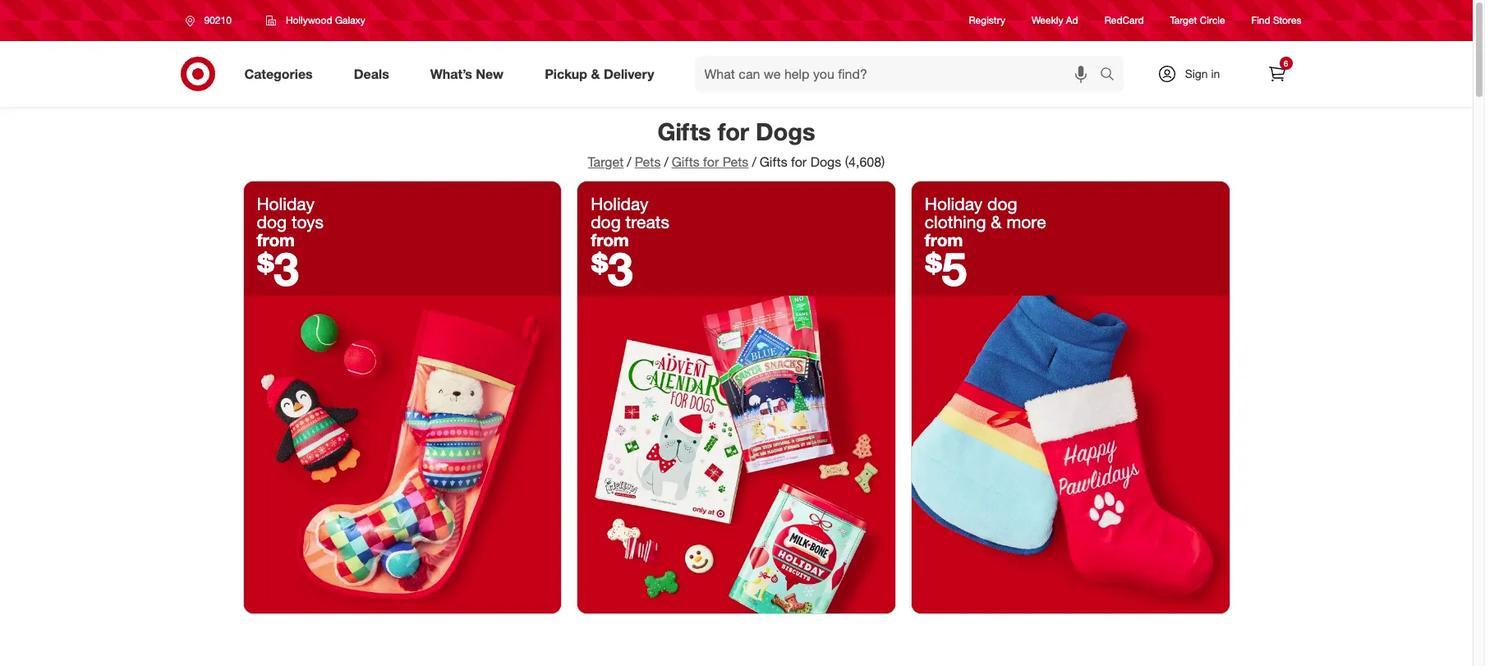 Task type: describe. For each thing, give the bounding box(es) containing it.
pickup & delivery link
[[531, 56, 675, 92]]

stores
[[1274, 14, 1302, 27]]

redcard
[[1105, 14, 1145, 27]]

weekly ad
[[1032, 14, 1079, 27]]

ad
[[1067, 14, 1079, 27]]

new
[[476, 65, 504, 82]]

search button
[[1093, 56, 1132, 95]]

holiday dog toys from
[[257, 193, 324, 251]]

target link
[[588, 154, 624, 170]]

6 link
[[1260, 56, 1296, 92]]

0 vertical spatial dogs
[[756, 117, 816, 146]]

from inside holiday dog clothing & more from
[[925, 229, 964, 251]]

target circle
[[1171, 14, 1226, 27]]

3 / from the left
[[752, 154, 757, 170]]

gifts right pets link
[[672, 154, 700, 170]]

pickup
[[545, 65, 588, 82]]

search
[[1093, 67, 1132, 83]]

2 / from the left
[[664, 154, 669, 170]]

sign in
[[1186, 67, 1221, 81]]

find stores
[[1252, 14, 1302, 27]]

holiday dog treats from
[[591, 193, 670, 251]]

holiday for clothing
[[925, 193, 983, 214]]

holiday for toys
[[257, 193, 315, 214]]

dog for toys
[[257, 211, 287, 233]]

hollywood
[[286, 14, 333, 26]]

pickup & delivery
[[545, 65, 655, 82]]

registry
[[969, 14, 1006, 27]]

what's
[[430, 65, 473, 82]]

more
[[1007, 211, 1047, 233]]

1 / from the left
[[627, 154, 632, 170]]

target circle link
[[1171, 13, 1226, 28]]



Task type: locate. For each thing, give the bounding box(es) containing it.
1 horizontal spatial /
[[664, 154, 669, 170]]

target inside gifts for dogs target / pets / gifts for pets / gifts for dogs (4,608)
[[588, 154, 624, 170]]

$3 down the treats
[[591, 241, 633, 297]]

for left (4,608)
[[792, 154, 807, 170]]

dog left the treats
[[591, 211, 621, 233]]

find
[[1252, 14, 1271, 27]]

0 horizontal spatial $3
[[257, 241, 299, 297]]

sign in link
[[1144, 56, 1246, 92]]

gifts for pets link
[[672, 154, 749, 170]]

for right pets link
[[704, 154, 719, 170]]

90210
[[204, 14, 232, 26]]

galaxy
[[335, 14, 366, 26]]

1 vertical spatial &
[[991, 211, 1002, 233]]

pets
[[635, 154, 661, 170], [723, 154, 749, 170]]

treats
[[626, 211, 670, 233]]

0 vertical spatial &
[[591, 65, 600, 82]]

1 horizontal spatial pets
[[723, 154, 749, 170]]

2 from from the left
[[591, 229, 629, 251]]

from
[[257, 229, 295, 251], [591, 229, 629, 251], [925, 229, 964, 251]]

toys
[[292, 211, 324, 233]]

dog right clothing
[[988, 193, 1018, 214]]

holiday for treats
[[591, 193, 649, 214]]

1 vertical spatial target
[[588, 154, 624, 170]]

categories link
[[231, 56, 333, 92]]

dog for clothing
[[988, 193, 1018, 214]]

target
[[1171, 14, 1198, 27], [588, 154, 624, 170]]

dogs
[[756, 117, 816, 146], [811, 154, 842, 170]]

sign
[[1186, 67, 1209, 81]]

circle
[[1201, 14, 1226, 27]]

0 horizontal spatial /
[[627, 154, 632, 170]]

& inside holiday dog clothing & more from
[[991, 211, 1002, 233]]

for
[[718, 117, 750, 146], [704, 154, 719, 170], [792, 154, 807, 170]]

dog left toys
[[257, 211, 287, 233]]

pets link
[[635, 154, 661, 170]]

1 horizontal spatial &
[[991, 211, 1002, 233]]

/
[[627, 154, 632, 170], [664, 154, 669, 170], [752, 154, 757, 170]]

1 horizontal spatial holiday
[[591, 193, 649, 214]]

1 $3 from the left
[[257, 241, 299, 297]]

weekly ad link
[[1032, 13, 1079, 28]]

2 holiday from the left
[[591, 193, 649, 214]]

from inside 'holiday dog toys from'
[[257, 229, 295, 251]]

holiday inside holiday dog clothing & more from
[[925, 193, 983, 214]]

1 horizontal spatial $3
[[591, 241, 633, 297]]

$3 for holiday dog treats from
[[591, 241, 633, 297]]

(4,608)
[[846, 154, 886, 170]]

dog
[[988, 193, 1018, 214], [257, 211, 287, 233], [591, 211, 621, 233]]

gifts
[[658, 117, 711, 146], [672, 154, 700, 170], [760, 154, 788, 170]]

from for treats
[[591, 229, 629, 251]]

/ right pets link
[[664, 154, 669, 170]]

find stores link
[[1252, 13, 1302, 28]]

90210 button
[[175, 6, 249, 35]]

clothing
[[925, 211, 987, 233]]

& right pickup
[[591, 65, 600, 82]]

What can we help you find? suggestions appear below search field
[[695, 56, 1104, 92]]

0 horizontal spatial holiday
[[257, 193, 315, 214]]

6
[[1284, 58, 1289, 68]]

& left more
[[991, 211, 1002, 233]]

&
[[591, 65, 600, 82], [991, 211, 1002, 233]]

2 $3 from the left
[[591, 241, 633, 297]]

what's new link
[[416, 56, 524, 92]]

holiday inside 'holiday dog toys from'
[[257, 193, 315, 214]]

holiday
[[257, 193, 315, 214], [591, 193, 649, 214], [925, 193, 983, 214]]

1 horizontal spatial from
[[591, 229, 629, 251]]

1 pets from the left
[[635, 154, 661, 170]]

/ right the gifts for pets link at the top of page
[[752, 154, 757, 170]]

deals
[[354, 65, 389, 82]]

weekly
[[1032, 14, 1064, 27]]

$5
[[925, 241, 967, 297]]

delivery
[[604, 65, 655, 82]]

2 horizontal spatial /
[[752, 154, 757, 170]]

hollywood galaxy
[[286, 14, 366, 26]]

from inside the holiday dog treats from
[[591, 229, 629, 251]]

dog for treats
[[591, 211, 621, 233]]

holiday inside the holiday dog treats from
[[591, 193, 649, 214]]

/ left pets link
[[627, 154, 632, 170]]

1 horizontal spatial target
[[1171, 14, 1198, 27]]

gifts right the gifts for pets link at the top of page
[[760, 154, 788, 170]]

1 holiday from the left
[[257, 193, 315, 214]]

what's new
[[430, 65, 504, 82]]

0 horizontal spatial dog
[[257, 211, 287, 233]]

gifts for dogs target / pets / gifts for pets / gifts for dogs (4,608)
[[588, 117, 886, 170]]

0 horizontal spatial pets
[[635, 154, 661, 170]]

in
[[1212, 67, 1221, 81]]

2 horizontal spatial from
[[925, 229, 964, 251]]

0 horizontal spatial target
[[588, 154, 624, 170]]

dog inside the holiday dog treats from
[[591, 211, 621, 233]]

hollywood galaxy button
[[256, 6, 376, 35]]

$3
[[257, 241, 299, 297], [591, 241, 633, 297]]

0 horizontal spatial &
[[591, 65, 600, 82]]

3 holiday from the left
[[925, 193, 983, 214]]

target left pets link
[[588, 154, 624, 170]]

categories
[[245, 65, 313, 82]]

for up the gifts for pets link at the top of page
[[718, 117, 750, 146]]

redcard link
[[1105, 13, 1145, 28]]

2 horizontal spatial holiday
[[925, 193, 983, 214]]

1 vertical spatial dogs
[[811, 154, 842, 170]]

1 horizontal spatial dog
[[591, 211, 621, 233]]

holiday dog clothing & more from
[[925, 193, 1047, 251]]

1 from from the left
[[257, 229, 295, 251]]

3 from from the left
[[925, 229, 964, 251]]

registry link
[[969, 13, 1006, 28]]

$3 for holiday dog toys from
[[257, 241, 299, 297]]

$3 down toys
[[257, 241, 299, 297]]

2 horizontal spatial dog
[[988, 193, 1018, 214]]

0 vertical spatial target
[[1171, 14, 1198, 27]]

gifts up the gifts for pets link at the top of page
[[658, 117, 711, 146]]

dog inside 'holiday dog toys from'
[[257, 211, 287, 233]]

from for toys
[[257, 229, 295, 251]]

2 pets from the left
[[723, 154, 749, 170]]

dog inside holiday dog clothing & more from
[[988, 193, 1018, 214]]

target left circle
[[1171, 14, 1198, 27]]

0 horizontal spatial from
[[257, 229, 295, 251]]

deals link
[[340, 56, 410, 92]]



Task type: vqa. For each thing, say whether or not it's contained in the screenshot.
Add
no



